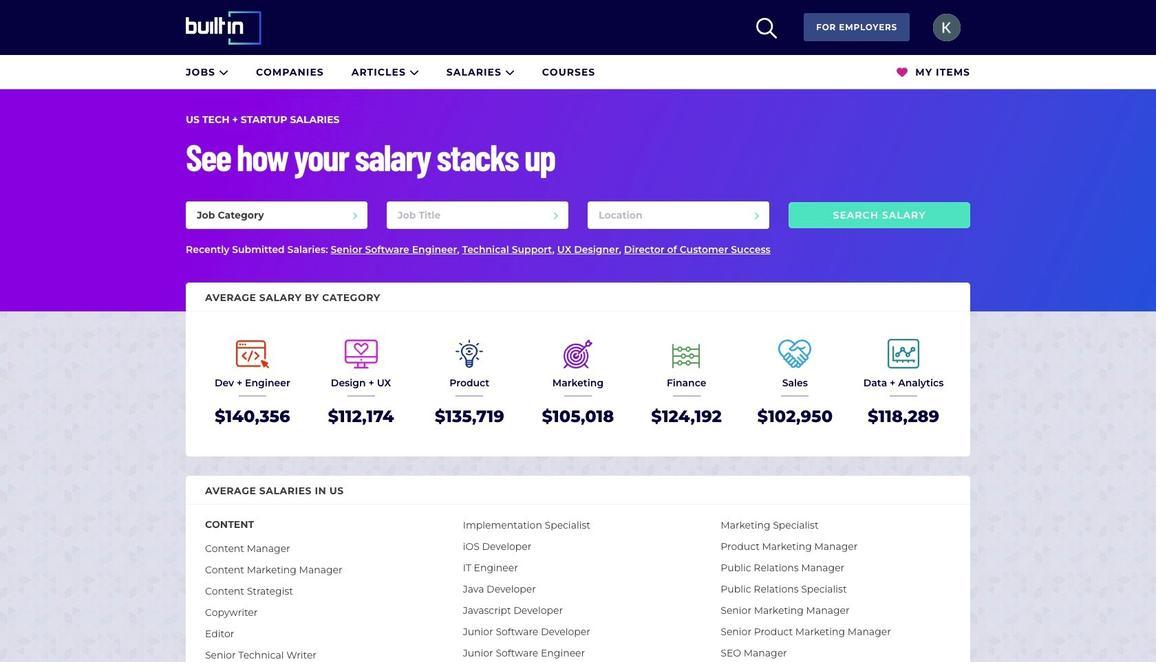 Task type: locate. For each thing, give the bounding box(es) containing it.
icon image
[[757, 18, 777, 39], [897, 67, 908, 78], [219, 67, 228, 77], [409, 67, 419, 77], [505, 67, 515, 77]]

built in national image
[[186, 11, 281, 44]]



